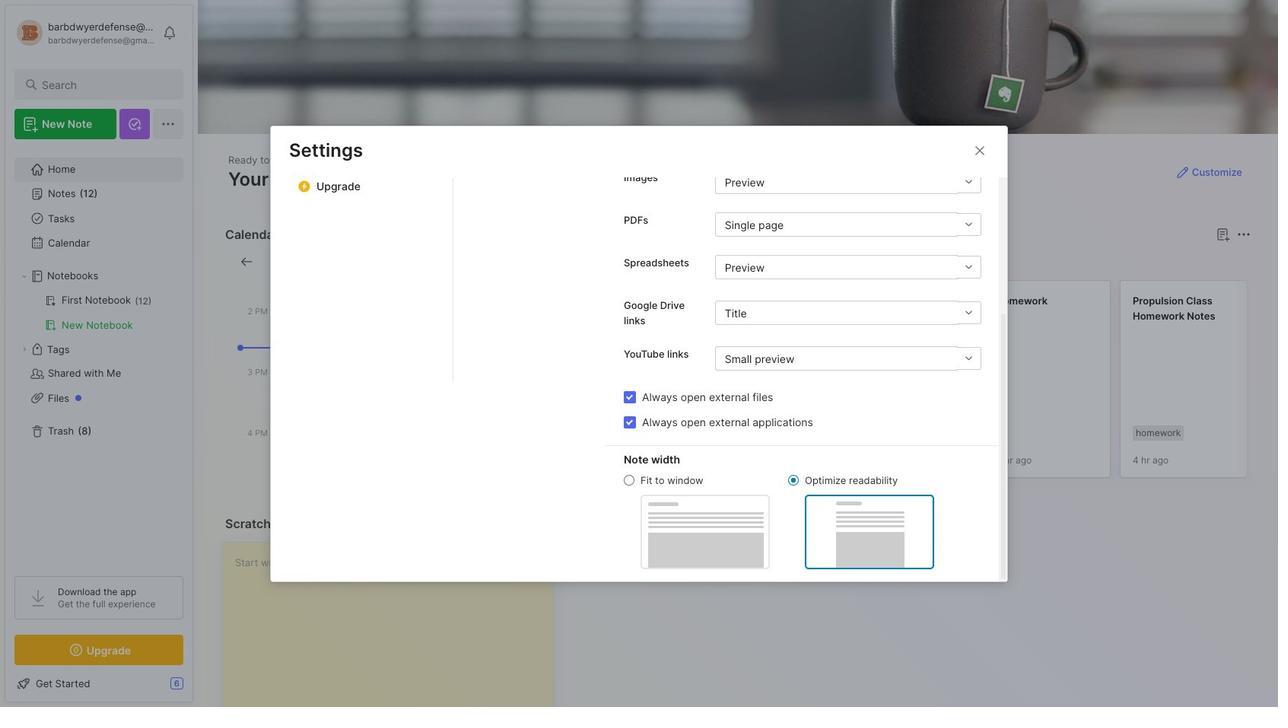 Task type: describe. For each thing, give the bounding box(es) containing it.
none search field inside main element
[[42, 75, 170, 94]]

tree inside main element
[[5, 148, 193, 563]]

Choose default view option for Images field
[[715, 170, 982, 194]]

Choose default view option for YouTube links field
[[715, 346, 982, 371]]

Search text field
[[42, 78, 170, 92]]

close image
[[971, 141, 990, 159]]

Choose default view option for Google Drive links field
[[715, 301, 982, 325]]

group inside main element
[[14, 288, 183, 337]]

expand tags image
[[20, 345, 29, 354]]



Task type: locate. For each thing, give the bounding box(es) containing it.
None search field
[[42, 75, 170, 94]]

group
[[14, 288, 183, 337]]

None checkbox
[[624, 416, 636, 428]]

expand notebooks image
[[20, 272, 29, 281]]

None radio
[[624, 475, 635, 486], [789, 475, 799, 486], [624, 475, 635, 486], [789, 475, 799, 486]]

tree
[[5, 148, 193, 563]]

Choose default view option for PDFs field
[[715, 212, 982, 237]]

2 tab from the left
[[627, 253, 688, 271]]

1 horizontal spatial tab
[[627, 253, 688, 271]]

option group
[[624, 473, 935, 569]]

None checkbox
[[624, 391, 636, 403]]

Start writing… text field
[[235, 543, 553, 707]]

Choose default view option for Spreadsheets field
[[715, 255, 982, 279]]

main element
[[0, 0, 198, 707]]

tab
[[576, 253, 620, 271], [627, 253, 688, 271]]

1 tab from the left
[[576, 253, 620, 271]]

tab list
[[454, 0, 606, 380], [576, 253, 1249, 271]]

0 horizontal spatial tab
[[576, 253, 620, 271]]

row group
[[573, 280, 1279, 487]]



Task type: vqa. For each thing, say whether or not it's contained in the screenshot.
the Notes corresponding to Notes
no



